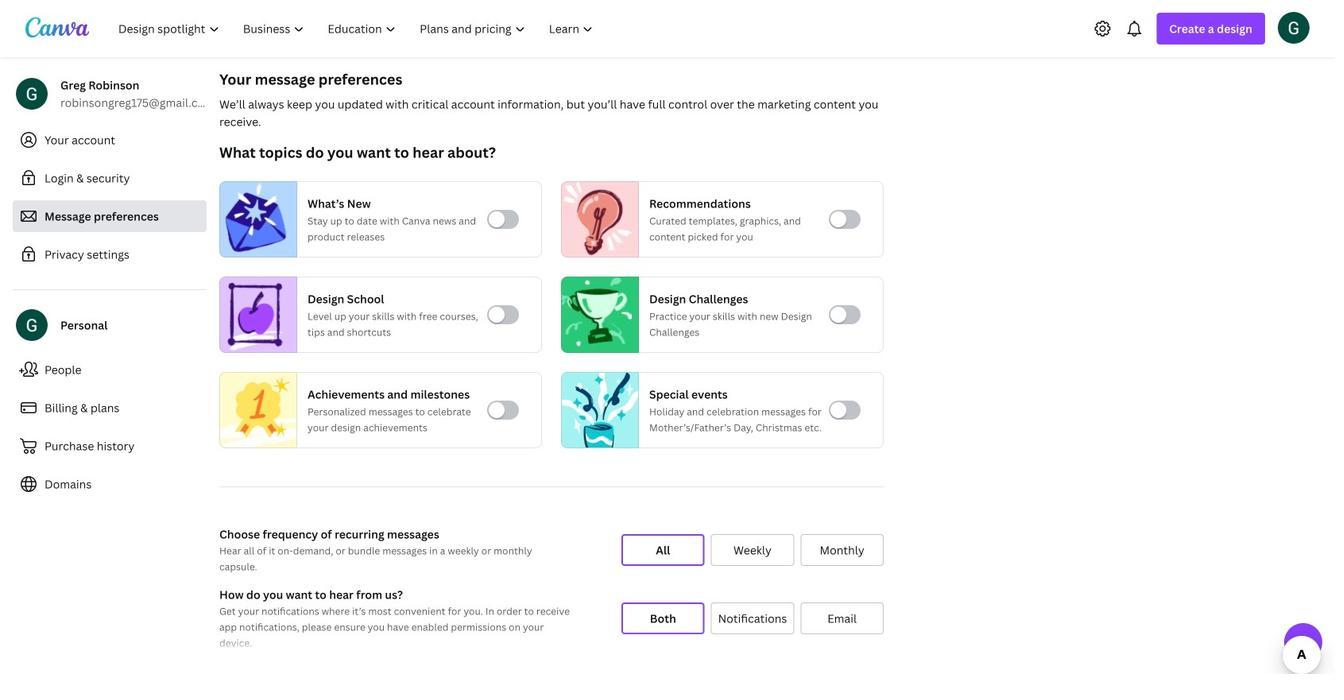 Task type: vqa. For each thing, say whether or not it's contained in the screenshot.
button
yes



Task type: describe. For each thing, give the bounding box(es) containing it.
greg robinson image
[[1278, 12, 1310, 44]]

top level navigation element
[[108, 13, 607, 45]]



Task type: locate. For each thing, give the bounding box(es) containing it.
topic image
[[220, 181, 290, 258], [562, 181, 632, 258], [220, 277, 290, 353], [562, 277, 632, 353], [220, 369, 297, 452], [562, 369, 638, 452]]

None button
[[622, 534, 705, 566], [711, 534, 794, 566], [801, 534, 884, 566], [622, 603, 705, 634], [711, 603, 794, 634], [801, 603, 884, 634], [622, 534, 705, 566], [711, 534, 794, 566], [801, 534, 884, 566], [622, 603, 705, 634], [711, 603, 794, 634], [801, 603, 884, 634]]



